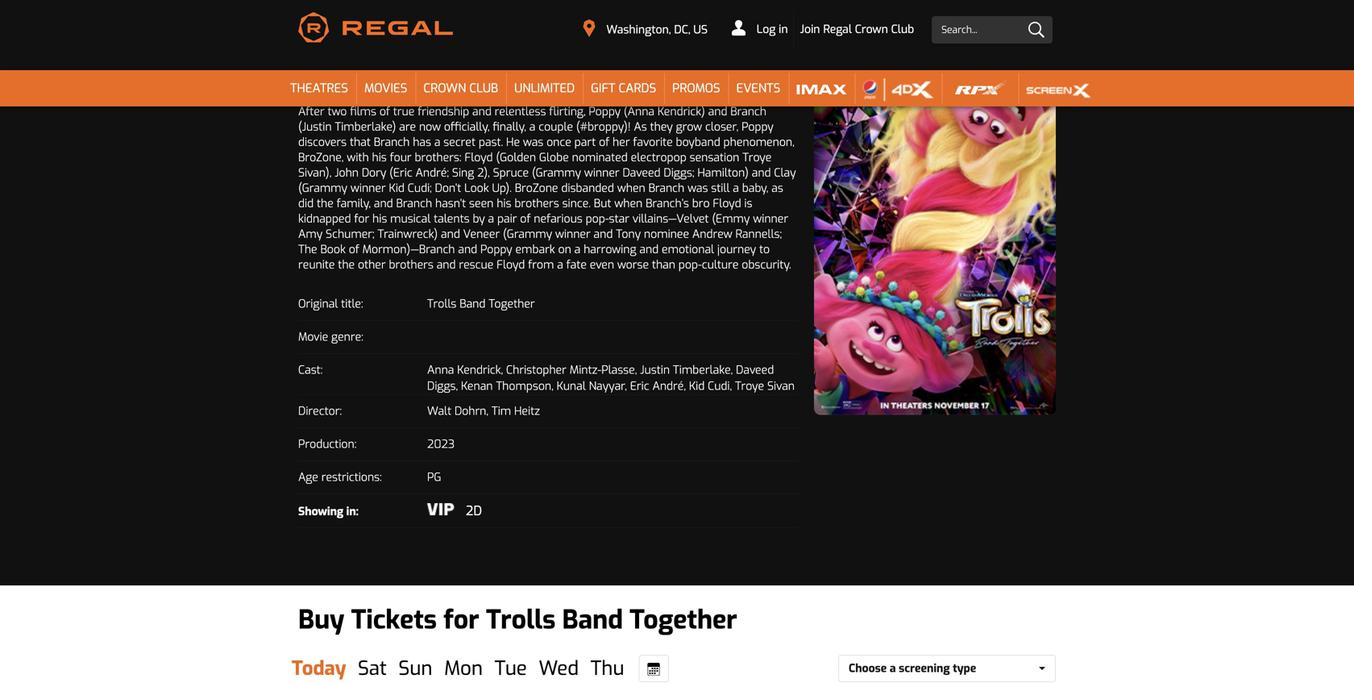 Task type: vqa. For each thing, say whether or not it's contained in the screenshot.
Daveed
yes



Task type: describe. For each thing, give the bounding box(es) containing it.
tim
[[492, 404, 511, 419]]

nayyar,
[[589, 379, 627, 394]]

1 vertical spatial floyd
[[713, 196, 742, 211]]

culture
[[702, 257, 739, 272]]

kendrick,
[[457, 363, 503, 378]]

on
[[559, 242, 572, 257]]

and left rescue
[[437, 257, 456, 272]]

tue button
[[489, 655, 534, 682]]

a down the on
[[557, 257, 564, 272]]

log in link
[[727, 10, 795, 49]]

kid inside anna kendrick, christopher mintz-plasse, justin timberlake, daveed diggs, kenan thompson, kunal nayyar, eric andré, kid cudi, troye sivan
[[689, 379, 705, 394]]

diggs,
[[427, 379, 458, 394]]

to
[[760, 242, 770, 257]]

movie genre:
[[298, 330, 364, 344]]

2 vertical spatial poppy
[[481, 242, 513, 257]]

trolls band together
[[427, 296, 535, 311]]

andré;
[[416, 165, 449, 180]]

pick a date image
[[648, 663, 661, 676]]

1 horizontal spatial for
[[444, 603, 480, 637]]

a down relentless
[[530, 119, 536, 134]]

dohrn,
[[455, 404, 489, 419]]

walt dohrn, tim heitz
[[427, 404, 540, 419]]

sun
[[399, 656, 433, 682]]

and up harrowing
[[594, 227, 613, 242]]

1 horizontal spatial band
[[563, 603, 623, 637]]

2d
[[466, 503, 482, 519]]

anna
[[427, 363, 454, 378]]

theatres link
[[282, 70, 356, 107]]

and up baby,
[[752, 165, 771, 180]]

1 horizontal spatial pop-
[[679, 257, 702, 272]]

but
[[594, 196, 612, 211]]

kenan
[[461, 379, 493, 394]]

1 vertical spatial 2023
[[427, 437, 455, 452]]

kendrick)
[[658, 104, 706, 119]]

0 horizontal spatial club
[[470, 80, 498, 97]]

1 vertical spatial brothers
[[389, 257, 434, 272]]

part
[[575, 135, 596, 150]]

0 horizontal spatial together
[[489, 296, 535, 311]]

movies
[[365, 80, 408, 97]]

crown club link
[[416, 70, 507, 107]]

justin
[[641, 363, 670, 378]]

join regal crown club link
[[795, 10, 920, 49]]

running time: 91 minutes
[[556, 52, 637, 88]]

up).
[[492, 181, 512, 196]]

today
[[292, 656, 346, 682]]

emotional
[[662, 242, 715, 257]]

events link
[[729, 70, 789, 107]]

films
[[350, 104, 377, 119]]

age
[[298, 470, 318, 485]]

trolls band together image
[[815, 51, 1056, 415]]

(eric
[[390, 165, 413, 180]]

book
[[321, 242, 346, 257]]

winner down the nominated
[[585, 165, 620, 180]]

branch up the branch's at the top
[[649, 181, 685, 196]]

reunite
[[298, 257, 335, 272]]

minutes
[[577, 67, 637, 88]]

screenx image
[[1027, 77, 1092, 101]]

in:
[[347, 504, 359, 519]]

of right 'pair'
[[520, 211, 531, 226]]

mon
[[445, 656, 483, 682]]

1 horizontal spatial brothers
[[515, 196, 559, 211]]

mintz-
[[570, 363, 602, 378]]

bro
[[693, 196, 710, 211]]

1 vertical spatial when
[[615, 196, 643, 211]]

gift cards link
[[583, 70, 665, 107]]

dory
[[362, 165, 387, 180]]

pepsi 4dx logo image
[[863, 77, 934, 101]]

vip image
[[427, 503, 455, 515]]

discovers
[[298, 135, 347, 150]]

sensation
[[690, 150, 740, 165]]

tony
[[616, 227, 641, 242]]

director:
[[298, 404, 342, 419]]

0 horizontal spatial the
[[317, 196, 334, 211]]

winner down dory
[[351, 181, 386, 196]]

obscurity.
[[742, 257, 792, 272]]

kid inside after two films of true friendship and relentless flirting, poppy (anna kendrick) and branch (justin timberlake) are now officially, finally, a couple (#broppy)! as they grow closer, poppy discovers that branch has a secret past. he was once part of her favorite boyband phenomenon, brozone, with his four brothers: floyd (golden globe nominated electropop sensation troye sivan), john dory (eric andré; sing 2), spruce (grammy winner daveed diggs; hamilton) and clay (grammy winner kid cudi; don't look up). brozone disbanded when branch was still a baby, as did the family, and branch hasn't seen his brothers since.  but when branch's bro floyd is kidnapped for his musical talents by a pair of nefarious pop-star villains—velvet (emmy winner amy schumer; trainwreck) and veneer (grammy winner and tony nominee andrew rannells; the book of mormon)—branch and poppy embark on a harrowing and emotional journey to reunite the other brothers and rescue floyd from a fate even worse than pop-culture obscurity.
[[389, 181, 405, 196]]

than
[[652, 257, 676, 272]]

once
[[547, 135, 572, 150]]

log
[[757, 22, 776, 37]]

baby,
[[743, 181, 769, 196]]

journey
[[718, 242, 757, 257]]

electropop
[[631, 150, 687, 165]]

1 vertical spatial (grammy
[[298, 181, 348, 196]]

and up rescue
[[458, 242, 478, 257]]

dc,
[[674, 22, 691, 37]]

0 horizontal spatial pop-
[[586, 211, 609, 226]]

daveed inside anna kendrick, christopher mintz-plasse, justin timberlake, daveed diggs, kenan thompson, kunal nayyar, eric andré, kid cudi, troye sivan
[[736, 363, 774, 378]]

seen
[[469, 196, 494, 211]]

and right the family,
[[374, 196, 393, 211]]

group containing today
[[285, 655, 669, 682]]

november
[[317, 67, 394, 88]]

worse
[[618, 257, 649, 272]]

0 vertical spatial (grammy
[[532, 165, 581, 180]]

(justin
[[298, 119, 332, 134]]

1 horizontal spatial trolls
[[486, 603, 556, 637]]

1 horizontal spatial was
[[688, 181, 708, 196]]

her
[[613, 135, 630, 150]]

hamilton)
[[698, 165, 749, 180]]

and up officially,
[[473, 104, 492, 119]]

crown club
[[424, 80, 498, 97]]

as
[[634, 119, 647, 134]]

club inside 'link'
[[892, 22, 915, 37]]

release date: 17 november 2023
[[298, 52, 438, 88]]

relentless
[[495, 104, 546, 119]]

gift
[[591, 80, 616, 97]]

a right the still at the right top of the page
[[733, 181, 739, 196]]

0 vertical spatial trolls
[[427, 296, 457, 311]]

of down schumer;
[[349, 242, 360, 257]]

christopher
[[506, 363, 567, 378]]

2),
[[478, 165, 490, 180]]

sun button
[[392, 655, 439, 682]]

brozone,
[[298, 150, 344, 165]]

troye inside anna kendrick, christopher mintz-plasse, justin timberlake, daveed diggs, kenan thompson, kunal nayyar, eric andré, kid cudi, troye sivan
[[735, 379, 765, 394]]

title:
[[341, 296, 363, 311]]

user icon image
[[732, 20, 746, 36]]

release
[[298, 52, 336, 66]]

timberlake)
[[335, 119, 396, 134]]

kidnapped
[[298, 211, 351, 226]]

promos link
[[665, 70, 729, 107]]

2023 inside release date: 17 november 2023
[[399, 67, 438, 88]]

nominated
[[572, 150, 628, 165]]

schumer;
[[326, 227, 375, 242]]

0 horizontal spatial was
[[523, 135, 544, 150]]



Task type: locate. For each thing, give the bounding box(es) containing it.
together
[[489, 296, 535, 311], [630, 603, 738, 637]]

0 vertical spatial for
[[354, 211, 370, 226]]

sivan
[[768, 379, 795, 394]]

and up than
[[640, 242, 659, 257]]

nominee
[[644, 227, 690, 242]]

1 vertical spatial daveed
[[736, 363, 774, 378]]

winner up rannells;
[[753, 211, 789, 226]]

amy
[[298, 227, 323, 242]]

1 vertical spatial for
[[444, 603, 480, 637]]

tickets
[[351, 603, 437, 637]]

brothers:
[[415, 150, 462, 165]]

pop-
[[586, 211, 609, 226], [679, 257, 702, 272]]

daveed up sivan at the right
[[736, 363, 774, 378]]

brothers down the mormon)—branch
[[389, 257, 434, 272]]

date:
[[339, 52, 363, 66]]

since.
[[563, 196, 591, 211]]

cards
[[619, 80, 657, 97]]

genre:
[[332, 330, 364, 344]]

regal image
[[298, 12, 453, 42]]

0 vertical spatial kid
[[389, 181, 405, 196]]

1 vertical spatial was
[[688, 181, 708, 196]]

crown right regal
[[855, 22, 889, 37]]

1 vertical spatial his
[[497, 196, 512, 211]]

club up 'pepsi 4dx logo' on the right
[[892, 22, 915, 37]]

rescue
[[459, 257, 494, 272]]

daveed down the "electropop"
[[623, 165, 661, 180]]

0 vertical spatial together
[[489, 296, 535, 311]]

even
[[590, 257, 615, 272]]

thu button
[[585, 655, 631, 682]]

the
[[298, 242, 317, 257]]

now
[[419, 119, 441, 134]]

family,
[[337, 196, 371, 211]]

0 vertical spatial troye
[[743, 150, 772, 165]]

poppy up phenomenon,
[[742, 119, 774, 134]]

of down (#broppy)!
[[599, 135, 610, 150]]

poppy down veneer
[[481, 242, 513, 257]]

band down rescue
[[460, 296, 486, 311]]

secret
[[444, 135, 476, 150]]

phenomenon,
[[724, 135, 795, 150]]

(golden
[[496, 150, 536, 165]]

trolls up tue button
[[486, 603, 556, 637]]

more
[[298, 4, 361, 38]]

(grammy down sivan),
[[298, 181, 348, 196]]

troye right cudi,
[[735, 379, 765, 394]]

(emmy
[[712, 211, 750, 226]]

0 vertical spatial 2023
[[399, 67, 438, 88]]

poppy
[[589, 104, 621, 119], [742, 119, 774, 134], [481, 242, 513, 257]]

troye inside after two films of true friendship and relentless flirting, poppy (anna kendrick) and branch (justin timberlake) are now officially, finally, a couple (#broppy)! as they grow closer, poppy discovers that branch has a secret past. he was once part of her favorite boyband phenomenon, brozone, with his four brothers: floyd (golden globe nominated electropop sensation troye sivan), john dory (eric andré; sing 2), spruce (grammy winner daveed diggs; hamilton) and clay (grammy winner kid cudi; don't look up). brozone disbanded when branch was still a baby, as did the family, and branch hasn't seen his brothers since.  but when branch's bro floyd is kidnapped for his musical talents by a pair of nefarious pop-star villains—velvet (emmy winner amy schumer; trainwreck) and veneer (grammy winner and tony nominee andrew rannells; the book of mormon)—branch and poppy embark on a harrowing and emotional journey to reunite the other brothers and rescue floyd from a fate even worse than pop-culture obscurity.
[[743, 150, 772, 165]]

floyd down embark
[[497, 257, 525, 272]]

0 vertical spatial brothers
[[515, 196, 559, 211]]

was right the he
[[523, 135, 544, 150]]

0 vertical spatial daveed
[[623, 165, 661, 180]]

1 vertical spatial club
[[470, 80, 498, 97]]

today button
[[285, 655, 353, 682]]

a right by
[[488, 211, 494, 226]]

0 vertical spatial poppy
[[589, 104, 621, 119]]

after two films of true friendship and relentless flirting, poppy (anna kendrick) and branch (justin timberlake) are now officially, finally, a couple (#broppy)! as they grow closer, poppy discovers that branch has a secret past. he was once part of her favorite boyband phenomenon, brozone, with his four brothers: floyd (golden globe nominated electropop sensation troye sivan), john dory (eric andré; sing 2), spruce (grammy winner daveed diggs; hamilton) and clay (grammy winner kid cudi; don't look up). brozone disbanded when branch was still a baby, as did the family, and branch hasn't seen his brothers since.  but when branch's bro floyd is kidnapped for his musical talents by a pair of nefarious pop-star villains—velvet (emmy winner amy schumer; trainwreck) and veneer (grammy winner and tony nominee andrew rannells; the book of mormon)—branch and poppy embark on a harrowing and emotional journey to reunite the other brothers and rescue floyd from a fate even worse than pop-culture obscurity.
[[298, 104, 796, 272]]

his down up).
[[497, 196, 512, 211]]

embark
[[516, 242, 555, 257]]

1 vertical spatial together
[[630, 603, 738, 637]]

rpx - regal premium experience image
[[950, 77, 1011, 101]]

club up officially,
[[470, 80, 498, 97]]

0 horizontal spatial floyd
[[465, 150, 493, 165]]

crown up friendship
[[424, 80, 466, 97]]

washington,
[[607, 22, 671, 37]]

(grammy down globe
[[532, 165, 581, 180]]

cast:
[[298, 363, 323, 378]]

troye down phenomenon,
[[743, 150, 772, 165]]

are
[[399, 119, 416, 134]]

information
[[367, 4, 510, 38]]

his left musical
[[373, 211, 387, 226]]

floyd up 2),
[[465, 150, 493, 165]]

1 horizontal spatial the
[[338, 257, 355, 272]]

thompson,
[[496, 379, 554, 394]]

1 horizontal spatial floyd
[[497, 257, 525, 272]]

0 horizontal spatial daveed
[[623, 165, 661, 180]]

band up thu
[[563, 603, 623, 637]]

branch up four
[[374, 135, 410, 150]]

for down the family,
[[354, 211, 370, 226]]

0 horizontal spatial brothers
[[389, 257, 434, 272]]

friendship
[[418, 104, 470, 119]]

1 vertical spatial kid
[[689, 379, 705, 394]]

did
[[298, 196, 314, 211]]

a inside button
[[890, 661, 896, 676]]

1 horizontal spatial together
[[630, 603, 738, 637]]

wed
[[539, 656, 579, 682]]

us
[[694, 22, 708, 37]]

pop- down the 'but'
[[586, 211, 609, 226]]

club
[[892, 22, 915, 37], [470, 80, 498, 97]]

a up brothers:
[[435, 135, 441, 150]]

1 vertical spatial crown
[[424, 80, 466, 97]]

together down from
[[489, 296, 535, 311]]

fate
[[567, 257, 587, 272]]

andré,
[[653, 379, 686, 394]]

0 vertical spatial was
[[523, 135, 544, 150]]

0 vertical spatial club
[[892, 22, 915, 37]]

wed button
[[533, 655, 585, 682]]

1 vertical spatial poppy
[[742, 119, 774, 134]]

cudi;
[[408, 181, 432, 196]]

floyd
[[465, 150, 493, 165], [713, 196, 742, 211], [497, 257, 525, 272]]

2 horizontal spatial poppy
[[742, 119, 774, 134]]

Search... text field
[[932, 16, 1053, 44]]

restrictions:
[[322, 470, 382, 485]]

hasn't
[[435, 196, 466, 211]]

1 horizontal spatial club
[[892, 22, 915, 37]]

0 horizontal spatial kid
[[389, 181, 405, 196]]

the up "kidnapped"
[[317, 196, 334, 211]]

kunal
[[557, 379, 586, 394]]

choose
[[849, 661, 887, 676]]

branch up musical
[[396, 196, 432, 211]]

1 horizontal spatial daveed
[[736, 363, 774, 378]]

brothers down the brozone
[[515, 196, 559, 211]]

nefarious
[[534, 211, 583, 226]]

0 horizontal spatial poppy
[[481, 242, 513, 257]]

1 vertical spatial band
[[563, 603, 623, 637]]

0 horizontal spatial band
[[460, 296, 486, 311]]

for
[[354, 211, 370, 226], [444, 603, 480, 637]]

branch down events
[[731, 104, 767, 119]]

running
[[556, 52, 597, 66]]

(anna
[[624, 104, 655, 119]]

daveed
[[623, 165, 661, 180], [736, 363, 774, 378]]

for inside after two films of true friendship and relentless flirting, poppy (anna kendrick) and branch (justin timberlake) are now officially, finally, a couple (#broppy)! as they grow closer, poppy discovers that branch has a secret past. he was once part of her favorite boyband phenomenon, brozone, with his four brothers: floyd (golden globe nominated electropop sensation troye sivan), john dory (eric andré; sing 2), spruce (grammy winner daveed diggs; hamilton) and clay (grammy winner kid cudi; don't look up). brozone disbanded when branch was still a baby, as did the family, and branch hasn't seen his brothers since.  but when branch's bro floyd is kidnapped for his musical talents by a pair of nefarious pop-star villains—velvet (emmy winner amy schumer; trainwreck) and veneer (grammy winner and tony nominee andrew rannells; the book of mormon)—branch and poppy embark on a harrowing and emotional journey to reunite the other brothers and rescue floyd from a fate even worse than pop-culture obscurity.
[[354, 211, 370, 226]]

pop- down emotional
[[679, 257, 702, 272]]

2023 down the walt
[[427, 437, 455, 452]]

showing in:
[[298, 504, 359, 519]]

diggs;
[[664, 165, 695, 180]]

officially,
[[444, 119, 490, 134]]

0 vertical spatial band
[[460, 296, 486, 311]]

1 vertical spatial troye
[[735, 379, 765, 394]]

plasse,
[[602, 363, 637, 378]]

map marker icon image
[[584, 19, 596, 37]]

gift cards
[[591, 80, 657, 97]]

imax image
[[797, 77, 847, 101]]

other
[[358, 257, 386, 272]]

2 vertical spatial (grammy
[[503, 227, 552, 242]]

0 vertical spatial the
[[317, 196, 334, 211]]

the down the book
[[338, 257, 355, 272]]

washington, dc, us
[[607, 22, 708, 37]]

sivan),
[[298, 165, 332, 180]]

grow
[[676, 119, 703, 134]]

don't
[[435, 181, 462, 196]]

of left the true
[[380, 104, 390, 119]]

0 vertical spatial pop-
[[586, 211, 609, 226]]

1 horizontal spatial crown
[[855, 22, 889, 37]]

for up the mon
[[444, 603, 480, 637]]

2 vertical spatial his
[[373, 211, 387, 226]]

disbanded
[[562, 181, 614, 196]]

winner up the on
[[556, 227, 591, 242]]

buy
[[298, 603, 345, 637]]

0 vertical spatial his
[[372, 150, 387, 165]]

1 horizontal spatial kid
[[689, 379, 705, 394]]

floyd up the (emmy
[[713, 196, 742, 211]]

theatres
[[290, 80, 348, 97]]

is
[[745, 196, 753, 211]]

group
[[285, 655, 669, 682]]

1 vertical spatial pop-
[[679, 257, 702, 272]]

a right choose
[[890, 661, 896, 676]]

join
[[801, 22, 821, 37]]

true
[[393, 104, 415, 119]]

walt
[[427, 404, 452, 419]]

together up pick a date image
[[630, 603, 738, 637]]

1 vertical spatial trolls
[[486, 603, 556, 637]]

and
[[473, 104, 492, 119], [709, 104, 728, 119], [752, 165, 771, 180], [374, 196, 393, 211], [441, 227, 460, 242], [594, 227, 613, 242], [458, 242, 478, 257], [640, 242, 659, 257], [437, 257, 456, 272]]

2023 up the true
[[399, 67, 438, 88]]

crown inside 'link'
[[855, 22, 889, 37]]

four
[[390, 150, 412, 165]]

poppy up (#broppy)!
[[589, 104, 621, 119]]

0 vertical spatial floyd
[[465, 150, 493, 165]]

trolls
[[427, 296, 457, 311], [486, 603, 556, 637]]

1 vertical spatial the
[[338, 257, 355, 272]]

2 vertical spatial floyd
[[497, 257, 525, 272]]

join regal crown club
[[801, 22, 915, 37]]

kid down timberlake,
[[689, 379, 705, 394]]

musical
[[390, 211, 431, 226]]

closer,
[[706, 119, 739, 134]]

was
[[523, 135, 544, 150], [688, 181, 708, 196]]

trolls down the mormon)—branch
[[427, 296, 457, 311]]

kid
[[389, 181, 405, 196], [689, 379, 705, 394]]

branch's
[[646, 196, 689, 211]]

washington, dc, us link
[[573, 15, 719, 43]]

his up dory
[[372, 150, 387, 165]]

(grammy
[[532, 165, 581, 180], [298, 181, 348, 196], [503, 227, 552, 242]]

0 vertical spatial when
[[618, 181, 646, 196]]

and down talents
[[441, 227, 460, 242]]

(grammy up embark
[[503, 227, 552, 242]]

daveed inside after two films of true friendship and relentless flirting, poppy (anna kendrick) and branch (justin timberlake) are now officially, finally, a couple (#broppy)! as they grow closer, poppy discovers that branch has a secret past. he was once part of her favorite boyband phenomenon, brozone, with his four brothers: floyd (golden globe nominated electropop sensation troye sivan), john dory (eric andré; sing 2), spruce (grammy winner daveed diggs; hamilton) and clay (grammy winner kid cudi; don't look up). brozone disbanded when branch was still a baby, as did the family, and branch hasn't seen his brothers since.  but when branch's bro floyd is kidnapped for his musical talents by a pair of nefarious pop-star villains—velvet (emmy winner amy schumer; trainwreck) and veneer (grammy winner and tony nominee andrew rannells; the book of mormon)—branch and poppy embark on a harrowing and emotional journey to reunite the other brothers and rescue floyd from a fate even worse than pop-culture obscurity.
[[623, 165, 661, 180]]

pg
[[427, 470, 442, 485]]

0 vertical spatial crown
[[855, 22, 889, 37]]

was up bro
[[688, 181, 708, 196]]

crown
[[855, 22, 889, 37], [424, 80, 466, 97]]

1 horizontal spatial poppy
[[589, 104, 621, 119]]

2 horizontal spatial floyd
[[713, 196, 742, 211]]

0 horizontal spatial for
[[354, 211, 370, 226]]

and up the closer,
[[709, 104, 728, 119]]

0 horizontal spatial crown
[[424, 80, 466, 97]]

with
[[347, 150, 369, 165]]

kid down (eric
[[389, 181, 405, 196]]

a right the on
[[575, 242, 581, 257]]

after
[[298, 104, 325, 119]]

mon button
[[438, 655, 489, 682]]

0 horizontal spatial trolls
[[427, 296, 457, 311]]

sat
[[358, 656, 387, 682]]

star
[[609, 211, 630, 226]]



